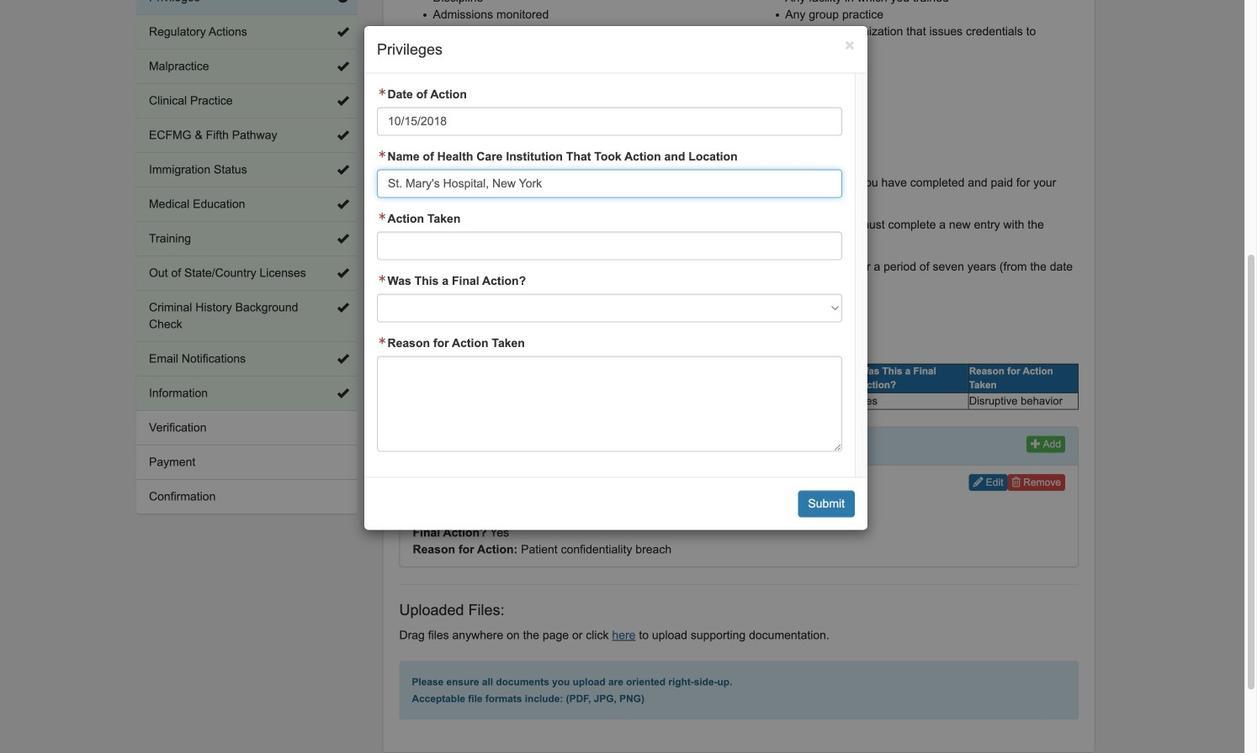 Task type: vqa. For each thing, say whether or not it's contained in the screenshot.
radio
no



Task type: locate. For each thing, give the bounding box(es) containing it.
plus image
[[1031, 439, 1041, 449]]

circle arrow left image
[[337, 0, 349, 3]]

5 ok image from the top
[[337, 199, 349, 210]]

fw image
[[377, 88, 387, 97], [377, 150, 387, 159], [377, 213, 387, 221], [377, 337, 387, 346]]

ok image
[[337, 95, 349, 107], [337, 233, 349, 245], [337, 268, 349, 279]]

2 ok image from the top
[[337, 61, 349, 72]]

None text field
[[377, 357, 842, 452]]

2 ok image from the top
[[337, 233, 349, 245]]

3 ok image from the top
[[337, 268, 349, 279]]

1 vertical spatial ok image
[[337, 233, 349, 245]]

1 ok image from the top
[[337, 26, 349, 38]]

0 vertical spatial ok image
[[337, 95, 349, 107]]

1 fw image from the top
[[377, 88, 387, 97]]

ok image
[[337, 26, 349, 38], [337, 61, 349, 72], [337, 130, 349, 141], [337, 164, 349, 176], [337, 199, 349, 210], [337, 302, 349, 314], [337, 353, 349, 365], [337, 388, 349, 400]]

trash o image
[[1012, 478, 1021, 488]]

3 ok image from the top
[[337, 130, 349, 141]]

None text field
[[377, 170, 842, 198], [377, 232, 842, 261], [377, 170, 842, 198], [377, 232, 842, 261]]

2 vertical spatial ok image
[[337, 268, 349, 279]]

None submit
[[798, 491, 855, 518]]

7 ok image from the top
[[337, 353, 349, 365]]



Task type: describe. For each thing, give the bounding box(es) containing it.
4 fw image from the top
[[377, 337, 387, 346]]

1 ok image from the top
[[337, 95, 349, 107]]

6 ok image from the top
[[337, 302, 349, 314]]

8 ok image from the top
[[337, 388, 349, 400]]

MM/DD/YYYY text field
[[377, 107, 842, 136]]

2 fw image from the top
[[377, 150, 387, 159]]

pencil image
[[973, 478, 983, 488]]

4 ok image from the top
[[337, 164, 349, 176]]

fw image
[[377, 275, 387, 283]]

3 fw image from the top
[[377, 213, 387, 221]]



